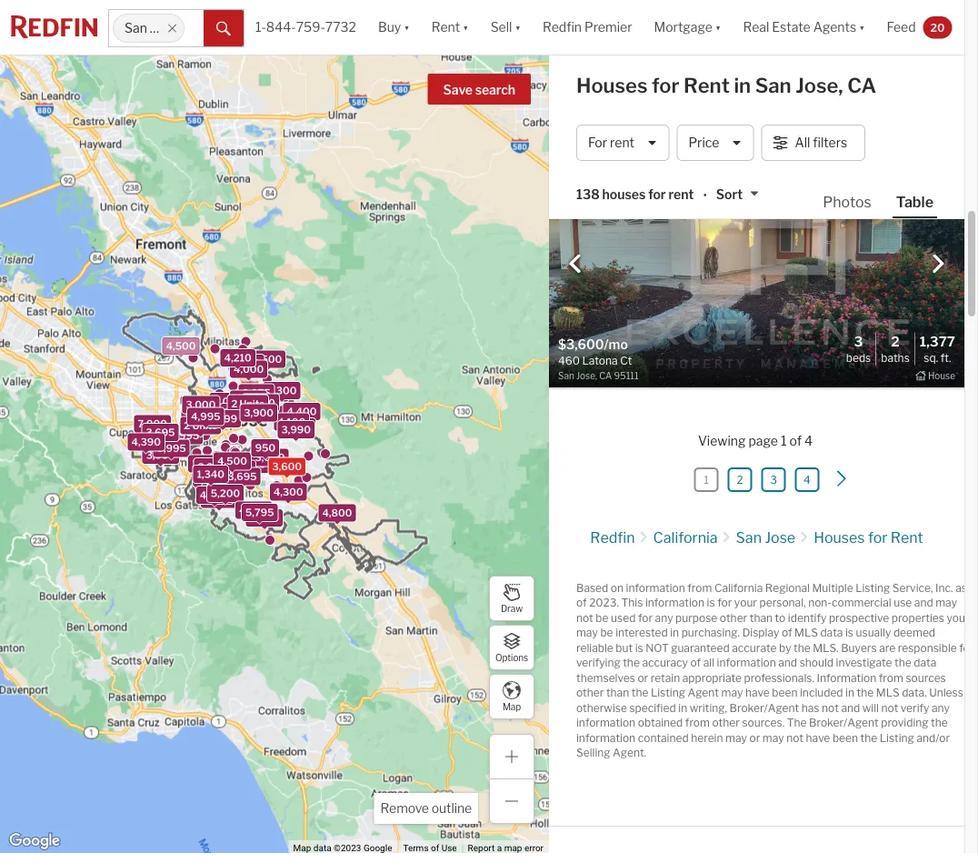 Task type: vqa. For each thing, say whether or not it's contained in the screenshot.
Redfin to the top
yes



Task type: describe. For each thing, give the bounding box(es) containing it.
redfin premier button
[[532, 0, 644, 55]]

/mo for $3,255 /mo
[[737, 65, 757, 78]]

redfin for redfin
[[591, 529, 635, 547]]

0 vertical spatial st
[[661, 27, 671, 41]]

information down otherwise
[[577, 717, 636, 730]]

1 vertical spatial be
[[601, 627, 614, 640]]

0 vertical spatial units
[[240, 398, 265, 410]]

1 vertical spatial 4
[[805, 433, 813, 449]]

themselves
[[577, 672, 636, 685]]

1 horizontal spatial been
[[833, 732, 859, 745]]

redfin for redfin premier
[[543, 19, 582, 35]]

days for $3,000 /mo
[[913, 27, 937, 41]]

newhall
[[617, 27, 658, 41]]

1 horizontal spatial is
[[707, 597, 716, 610]]

map
[[503, 702, 521, 713]]

$4,210
[[700, 288, 735, 302]]

1 vertical spatial listing
[[651, 687, 686, 700]]

otherwise
[[577, 702, 628, 715]]

301
[[591, 363, 610, 376]]

3,995 down '3,850'
[[146, 449, 175, 461]]

3072
[[591, 65, 618, 78]]

$1,650
[[700, 363, 736, 376]]

3 for $3,990
[[805, 326, 812, 339]]

rent inside dropdown button
[[432, 19, 460, 35]]

1 horizontal spatial 4,100
[[278, 416, 306, 428]]

7,000
[[138, 418, 167, 430]]

2 left 19
[[851, 288, 857, 302]]

information up selling
[[577, 732, 636, 745]]

2 inside 'link'
[[737, 474, 744, 487]]

arleta
[[614, 214, 646, 227]]

alexis
[[615, 177, 645, 190]]

▾ for sell ▾
[[515, 19, 521, 35]]

$1,650 /mo
[[700, 363, 756, 376]]

2 vertical spatial 4
[[804, 474, 811, 487]]

california inside based on information from california regional multiple listing service, inc. as of 2023. this information is for your personal, non-commercial use and may not be used for any purpose other than to identify prospective properties you may be interested in purchasing. display of mls data is usually deemed reliable but is not guaranteed accurate by the mls. buyers are responsible for verifying the accuracy of all information and should investigate the data themselves or retain appropriate professionals. information from sources other than the listing agent may have been included in the mls data. unless otherwise specified in writing, broker/agent has not and will not verify any information obtained from other sources. the broker/agent providing the information contained herein may or may not have been the listing and/or selling agent.
[[715, 582, 763, 595]]

may right herein
[[726, 732, 748, 745]]

1-844-759-7732
[[256, 19, 357, 35]]

all filters
[[796, 135, 848, 150]]

ca
[[848, 73, 877, 98]]

1606
[[591, 139, 618, 152]]

draw
[[501, 603, 523, 614]]

baths left the on
[[851, 361, 883, 375]]

the down but
[[623, 657, 640, 670]]

0 vertical spatial 4,100
[[184, 399, 213, 411]]

map button
[[489, 674, 535, 720]]

not right the will
[[882, 702, 899, 715]]

4,500 up the 1,340
[[217, 455, 247, 467]]

information down accurate
[[717, 657, 777, 670]]

1 vertical spatial is
[[846, 627, 854, 640]]

4,850
[[250, 512, 279, 524]]

1,377 sq. ft.
[[920, 334, 956, 365]]

remove
[[381, 801, 429, 816]]

1 left 2 'link'
[[704, 474, 709, 487]]

days for $1,650 /mo
[[906, 363, 929, 376]]

1 vertical spatial from
[[879, 672, 904, 685]]

real
[[744, 19, 770, 35]]

2959
[[591, 326, 619, 339]]

on
[[897, 361, 913, 375]]

buy ▾
[[378, 19, 410, 35]]

information up this
[[626, 582, 686, 595]]

cir
[[701, 288, 715, 302]]

1 right beds button
[[851, 363, 856, 376]]

san right e
[[629, 139, 648, 152]]

2653 middleborough cir
[[591, 288, 715, 302]]

for up 'interested'
[[639, 612, 653, 625]]

3,900
[[244, 407, 274, 419]]

the right by at the bottom of page
[[794, 642, 811, 655]]

on redfin
[[897, 361, 952, 375]]

remove outline
[[381, 801, 472, 816]]

2 down 1,480
[[184, 420, 190, 432]]

of up by at the bottom of page
[[782, 627, 793, 640]]

properties
[[892, 612, 945, 625]]

4,800
[[322, 507, 352, 519]]

sell ▾
[[491, 19, 521, 35]]

included
[[801, 687, 844, 700]]

/mo for $1,650 /mo
[[736, 363, 756, 376]]

3,375
[[242, 387, 271, 399]]

1 left "feed"
[[851, 27, 856, 41]]

for left your
[[718, 597, 733, 610]]

0 vertical spatial from
[[688, 582, 713, 595]]

▾ for mortgage ▾
[[716, 19, 722, 35]]

selling
[[577, 747, 611, 760]]

7732
[[325, 19, 357, 35]]

previous button image
[[567, 255, 585, 273]]

1 vertical spatial price button
[[700, 348, 729, 389]]

has
[[802, 702, 820, 715]]

$4,650
[[700, 139, 738, 152]]

2 left photos button
[[805, 214, 812, 227]]

options button
[[489, 625, 535, 670]]

5771 chambertin dr $5,200 /mo
[[591, 251, 758, 264]]

ave for 3072 kilo ave
[[642, 65, 662, 78]]

real estate agents ▾ button
[[733, 0, 877, 55]]

non-
[[809, 597, 832, 610]]

mortgage ▾ button
[[655, 0, 722, 55]]

the up 'specified'
[[632, 687, 649, 700]]

on redfin button
[[897, 348, 952, 389]]

$3,990 /mo
[[700, 326, 758, 339]]

1 horizontal spatial and
[[842, 702, 861, 715]]

ct
[[648, 177, 660, 190]]

not down the
[[787, 732, 804, 745]]

$5,200
[[700, 251, 738, 264]]

1 vertical spatial and
[[779, 657, 798, 670]]

dr for chambertin
[[681, 251, 693, 264]]

in down the information
[[846, 687, 855, 700]]

for up commercial
[[869, 529, 888, 547]]

by
[[780, 642, 792, 655]]

save search
[[444, 82, 516, 98]]

real estate agents ▾ link
[[744, 0, 866, 55]]

1 right jose, in the right top of the page
[[851, 65, 856, 78]]

1 vertical spatial any
[[932, 702, 951, 715]]

mortgage
[[655, 19, 713, 35]]

2 down table
[[897, 214, 903, 227]]

unit
[[698, 363, 719, 376]]

4,400
[[287, 406, 317, 418]]

in down purpose
[[671, 627, 680, 640]]

3,600
[[272, 461, 302, 473]]

2 vertical spatial from
[[686, 717, 710, 730]]

not down 2023.
[[577, 612, 594, 625]]

$4,210 /mo
[[700, 288, 755, 302]]

138
[[577, 187, 600, 202]]

display
[[743, 627, 780, 640]]

the up the will
[[857, 687, 874, 700]]

ft.
[[941, 351, 952, 365]]

may down sources.
[[763, 732, 785, 745]]

2.5 for 4
[[851, 139, 867, 152]]

59
[[897, 251, 911, 264]]

houses for rent in san jose, ca
[[577, 73, 877, 98]]

1 vertical spatial san jose
[[737, 529, 796, 547]]

contained
[[638, 732, 689, 745]]

next button image
[[930, 255, 948, 273]]

baths down 15
[[882, 351, 910, 365]]

based on information from california regional multiple listing service, inc. as of 2023. this information is for your personal, non-commercial use and may not be used for any purpose other than to identify prospective properties you may be interested in purchasing. display of mls data is usually deemed reliable but is not guaranteed accurate by the mls. buyers are responsible for verifying the accuracy of all information and should investigate the data themselves or retain appropriate professionals. information from sources other than the listing agent may have been included in the mls data. unless otherwise specified in writing, broker/agent has not and will not verify any information obtained from other sources. the broker/agent providing the information contained herein may or may not have been the listing and/or selling agent.
[[577, 582, 975, 760]]

$2,800
[[700, 177, 738, 190]]

the down are
[[895, 657, 912, 670]]

2 days for 2
[[897, 214, 929, 227]]

1 horizontal spatial or
[[750, 732, 761, 745]]

3,995 down 1,480
[[170, 430, 199, 442]]

6,750
[[205, 493, 234, 505]]

2.5 for 3
[[851, 251, 867, 264]]

0 horizontal spatial have
[[746, 687, 770, 700]]

0 vertical spatial other
[[720, 612, 748, 625]]

1 vertical spatial other
[[577, 687, 604, 700]]

purchasing.
[[682, 627, 741, 640]]

1 horizontal spatial 3,695
[[228, 471, 257, 483]]

0 vertical spatial 3,695
[[146, 427, 175, 438]]

0 horizontal spatial mls
[[795, 627, 819, 640]]

may up reliable
[[577, 627, 598, 640]]

not down included
[[822, 702, 840, 715]]

19 days
[[897, 288, 935, 302]]

sell ▾ button
[[480, 0, 532, 55]]

photos button
[[820, 192, 893, 217]]

filters
[[814, 135, 848, 150]]

e
[[620, 139, 627, 152]]

in down $3,000 /mo
[[734, 73, 751, 98]]

2,800
[[246, 397, 275, 409]]

this
[[622, 597, 643, 610]]

4,390
[[131, 436, 161, 448]]

3,000 up 2,300
[[186, 399, 216, 411]]

remove san jose image
[[167, 23, 178, 34]]

4,500 up "5,200"
[[222, 463, 252, 475]]

in left "writing,"
[[679, 702, 688, 715]]

0 vertical spatial california
[[654, 529, 718, 547]]

930 alexis ct
[[591, 177, 660, 190]]

3,000 up 2,099
[[213, 396, 243, 408]]

2653
[[591, 288, 618, 302]]

the up and/or
[[932, 717, 949, 730]]

the down the will
[[861, 732, 878, 745]]

2 vertical spatial other
[[713, 717, 740, 730]]

2 inside 2 baths
[[892, 334, 900, 350]]

beds button
[[805, 348, 834, 389]]

for down the you
[[960, 642, 975, 655]]

feed
[[887, 19, 917, 35]]

rent inside 138 houses for rent •
[[669, 187, 694, 202]]

/mo for $3,000 /mo
[[739, 27, 759, 41]]

3,255
[[198, 461, 226, 473]]

for right kilo
[[652, 73, 680, 98]]

should
[[800, 657, 834, 670]]

4,500 down the 1,340
[[200, 489, 230, 501]]

1 horizontal spatial broker/agent
[[810, 717, 879, 730]]

real estate agents ▾
[[744, 19, 866, 35]]

1 vertical spatial than
[[607, 687, 630, 700]]

rent for houses for rent
[[891, 529, 924, 547]]

1606 e san fernando st
[[591, 139, 712, 152]]

for inside 138 houses for rent •
[[649, 187, 666, 202]]

information up purpose
[[646, 597, 705, 610]]



Task type: locate. For each thing, give the bounding box(es) containing it.
submit search image
[[217, 22, 231, 36]]

be down 2023.
[[596, 612, 609, 625]]

1 vertical spatial price
[[700, 361, 729, 375]]

1 vertical spatial 4,300
[[274, 486, 303, 498]]

▾ inside sell ▾ dropdown button
[[515, 19, 521, 35]]

0 vertical spatial dr
[[681, 251, 693, 264]]

0 vertical spatial 2.5
[[851, 139, 867, 152]]

1 vertical spatial broker/agent
[[810, 717, 879, 730]]

2.5 left 59
[[851, 251, 867, 264]]

1 vertical spatial 3,695
[[228, 471, 257, 483]]

california up your
[[715, 582, 763, 595]]

price down $3,990
[[700, 361, 729, 375]]

4,250
[[237, 458, 266, 470]]

0 vertical spatial than
[[750, 612, 773, 625]]

all
[[704, 657, 715, 670]]

1 vertical spatial ave
[[648, 214, 667, 227]]

301 rayos del sol dr unit 1
[[591, 363, 727, 376]]

all filters button
[[762, 125, 866, 161]]

2 vertical spatial listing
[[880, 732, 915, 745]]

houses for houses for rent in san jose, ca
[[577, 73, 648, 98]]

0 vertical spatial price
[[689, 135, 720, 150]]

1 horizontal spatial rent
[[684, 73, 730, 98]]

0 vertical spatial listing
[[856, 582, 891, 595]]

units
[[240, 398, 265, 410], [192, 420, 217, 432]]

2 vertical spatial rent
[[891, 529, 924, 547]]

unless
[[930, 687, 964, 700]]

information
[[817, 672, 877, 685]]

1,900
[[257, 387, 285, 399]]

in
[[734, 73, 751, 98], [671, 627, 680, 640], [846, 687, 855, 700], [679, 702, 688, 715]]

rent inside for rent button
[[610, 135, 635, 150]]

4,300 up 2,800
[[267, 385, 297, 397]]

1 down photos
[[851, 214, 856, 227]]

▾ inside buy ▾ dropdown button
[[404, 19, 410, 35]]

1 vertical spatial rent
[[669, 187, 694, 202]]

0 horizontal spatial 2 units
[[184, 420, 217, 432]]

2 right 1 link
[[737, 474, 744, 487]]

1 horizontal spatial st
[[701, 139, 712, 152]]

2 vertical spatial is
[[636, 642, 644, 655]]

have down professionals.
[[746, 687, 770, 700]]

data up sources
[[915, 657, 937, 670]]

but
[[616, 642, 633, 655]]

may
[[936, 597, 958, 610], [577, 627, 598, 640], [722, 687, 744, 700], [726, 732, 748, 745], [763, 732, 785, 745]]

1 vertical spatial jose
[[765, 529, 796, 547]]

2959 silverland dr
[[591, 326, 685, 339]]

0 horizontal spatial any
[[656, 612, 674, 625]]

on
[[611, 582, 624, 595]]

sol
[[666, 363, 682, 376]]

▾ inside rent ▾ dropdown button
[[463, 19, 469, 35]]

1155 newhall st
[[591, 27, 671, 41]]

20 for 20
[[931, 21, 946, 34]]

houses up multiple
[[814, 529, 866, 547]]

viewing page 1 of 4
[[699, 433, 813, 449]]

san down 2 'link'
[[737, 529, 762, 547]]

san left remove san jose icon
[[125, 20, 147, 36]]

search
[[476, 82, 516, 98]]

0 vertical spatial be
[[596, 612, 609, 625]]

mls up the will
[[877, 687, 900, 700]]

2 right baths button
[[897, 363, 903, 376]]

listing down the retain
[[651, 687, 686, 700]]

1155
[[591, 27, 615, 41]]

▾ for rent ▾
[[463, 19, 469, 35]]

844-
[[266, 19, 296, 35]]

1 horizontal spatial mls
[[877, 687, 900, 700]]

1 ▾ from the left
[[404, 19, 410, 35]]

1 right page
[[781, 433, 787, 449]]

1 horizontal spatial units
[[240, 398, 265, 410]]

multiple
[[813, 582, 854, 595]]

1 vertical spatial rent
[[684, 73, 730, 98]]

2 horizontal spatial and
[[915, 597, 934, 610]]

0 horizontal spatial than
[[607, 687, 630, 700]]

other down "writing,"
[[713, 717, 740, 730]]

0 horizontal spatial san jose
[[125, 20, 177, 36]]

2 vertical spatial and
[[842, 702, 861, 715]]

1 vertical spatial st
[[701, 139, 712, 152]]

0 horizontal spatial beds
[[805, 361, 834, 375]]

listing down providing
[[880, 732, 915, 745]]

/mo for $3,990 /mo
[[738, 326, 758, 339]]

/mo
[[739, 27, 759, 41], [737, 65, 757, 78], [738, 139, 758, 152], [738, 177, 758, 190], [738, 214, 758, 227], [738, 251, 758, 264], [735, 288, 755, 302], [738, 326, 758, 339], [736, 363, 756, 376]]

0 vertical spatial 2 days
[[897, 214, 929, 227]]

20
[[931, 21, 946, 34], [897, 27, 911, 41]]

/mo up $2,800 /mo
[[738, 139, 758, 152]]

your
[[735, 597, 758, 610]]

rent for houses for rent in san jose, ca
[[684, 73, 730, 98]]

2 vertical spatial dr
[[684, 363, 696, 376]]

3 inside 3 beds
[[855, 334, 864, 350]]

redfin link
[[591, 529, 635, 547]]

$3,255
[[700, 65, 737, 78]]

verify
[[901, 702, 930, 715]]

jose
[[150, 20, 177, 36], [765, 529, 796, 547]]

0 vertical spatial 4,300
[[267, 385, 297, 397]]

3,995 down 7,000 at left
[[157, 443, 186, 454]]

0 horizontal spatial or
[[638, 672, 649, 685]]

not
[[646, 642, 669, 655]]

investigate
[[837, 657, 893, 670]]

new
[[561, 162, 584, 173]]

reliable
[[577, 642, 614, 655]]

broker/agent down the will
[[810, 717, 879, 730]]

may down appropriate
[[722, 687, 744, 700]]

photo of 460 latona ct, san jose, ca 95111 image
[[549, 151, 965, 388]]

5 ▾ from the left
[[860, 19, 866, 35]]

3,695 down 4,250
[[228, 471, 257, 483]]

is up buyers
[[846, 627, 854, 640]]

2 horizontal spatial is
[[846, 627, 854, 640]]

1 vertical spatial dr
[[673, 326, 685, 339]]

1,600
[[232, 357, 261, 369]]

▾ for buy ▾
[[404, 19, 410, 35]]

hrs
[[598, 162, 618, 173]]

0 horizontal spatial broker/agent
[[730, 702, 800, 715]]

/mo up $1,650 /mo
[[738, 326, 758, 339]]

1 horizontal spatial 2 units
[[231, 398, 265, 410]]

map region
[[0, 0, 625, 853]]

price button down $3,990
[[700, 348, 729, 389]]

2 left agents
[[805, 27, 812, 41]]

for rent button
[[577, 125, 670, 161]]

0 vertical spatial have
[[746, 687, 770, 700]]

rent left "•"
[[669, 187, 694, 202]]

buy
[[378, 19, 401, 35]]

than down themselves
[[607, 687, 630, 700]]

1 horizontal spatial data
[[915, 657, 937, 670]]

2 up 2,099
[[231, 398, 238, 410]]

/mo for $4,650 /mo
[[738, 139, 758, 152]]

1 2 days from the top
[[897, 214, 929, 227]]

0 horizontal spatial 20
[[897, 27, 911, 41]]

dr right sol
[[684, 363, 696, 376]]

beds left 3 beds
[[805, 361, 834, 375]]

st right newhall
[[661, 27, 671, 41]]

of left all
[[691, 657, 701, 670]]

2 horizontal spatial redfin
[[915, 361, 952, 375]]

1 vertical spatial 4,100
[[278, 416, 306, 428]]

5771
[[591, 251, 616, 264]]

rent right for
[[610, 135, 635, 150]]

4 right 3 link at the bottom of the page
[[804, 474, 811, 487]]

0 vertical spatial jose
[[150, 20, 177, 36]]

1 horizontal spatial houses
[[814, 529, 866, 547]]

0 vertical spatial 2 units
[[231, 398, 265, 410]]

obtained
[[638, 717, 683, 730]]

1 horizontal spatial have
[[807, 732, 831, 745]]

providing
[[882, 717, 929, 730]]

days for $3,550 /mo
[[906, 214, 929, 227]]

5,500
[[252, 353, 282, 365]]

3 ▾ from the left
[[515, 19, 521, 35]]

been down professionals.
[[773, 687, 798, 700]]

herein
[[692, 732, 724, 745]]

data
[[821, 627, 844, 640], [915, 657, 937, 670]]

rayos
[[612, 363, 644, 376]]

1-
[[256, 19, 266, 35]]

None search field
[[185, 10, 204, 46]]

20 for 20 days
[[897, 27, 911, 41]]

ave
[[642, 65, 662, 78], [648, 214, 667, 227]]

jose left submit search image
[[150, 20, 177, 36]]

/mo down $3,000 /mo
[[737, 65, 757, 78]]

price up $2,800
[[689, 135, 720, 150]]

redfin inside button
[[543, 19, 582, 35]]

2 ▾ from the left
[[463, 19, 469, 35]]

0 horizontal spatial is
[[636, 642, 644, 655]]

1 vertical spatial 2.5
[[851, 251, 867, 264]]

2 2 days from the top
[[897, 363, 929, 376]]

2 days for 1
[[897, 363, 929, 376]]

and down by at the bottom of page
[[779, 657, 798, 670]]

1 horizontal spatial jose
[[765, 529, 796, 547]]

4,650
[[234, 393, 263, 405]]

beds left 2 baths
[[847, 351, 872, 365]]

3,695 left 2,300
[[146, 427, 175, 438]]

is right but
[[636, 642, 644, 655]]

retain
[[651, 672, 681, 685]]

outline
[[432, 801, 472, 816]]

0 horizontal spatial 4,100
[[184, 399, 213, 411]]

rent ▾ button
[[421, 0, 480, 55]]

rent ▾ button
[[432, 0, 469, 55]]

1 horizontal spatial rent
[[669, 187, 694, 202]]

other down your
[[720, 612, 748, 625]]

dr for silverland
[[673, 326, 685, 339]]

0 horizontal spatial been
[[773, 687, 798, 700]]

and left the will
[[842, 702, 861, 715]]

1 horizontal spatial than
[[750, 612, 773, 625]]

4,300 down "3,600"
[[274, 486, 303, 498]]

0 horizontal spatial data
[[821, 627, 844, 640]]

2 vertical spatial redfin
[[591, 529, 635, 547]]

days for $4,210 /mo
[[911, 288, 935, 302]]

of right page
[[790, 433, 802, 449]]

0 vertical spatial rent
[[610, 135, 635, 150]]

0 horizontal spatial jose
[[150, 20, 177, 36]]

2.5 right filters
[[851, 139, 867, 152]]

0 vertical spatial broker/agent
[[730, 702, 800, 715]]

1 vertical spatial california
[[715, 582, 763, 595]]

houses for rent link
[[814, 529, 924, 547]]

professionals.
[[745, 672, 815, 685]]

houses for houses for rent
[[814, 529, 866, 547]]

0 vertical spatial is
[[707, 597, 716, 610]]

▾ inside mortgage ▾ dropdown button
[[716, 19, 722, 35]]

1 horizontal spatial beds
[[847, 351, 872, 365]]

/mo right 'cir'
[[735, 288, 755, 302]]

1 vertical spatial redfin
[[915, 361, 952, 375]]

/mo for $3,550 /mo
[[738, 214, 758, 227]]

4,100
[[184, 399, 213, 411], [278, 416, 306, 428]]

1 vertical spatial units
[[192, 420, 217, 432]]

data up the mls.
[[821, 627, 844, 640]]

5,200
[[211, 487, 240, 499]]

0 horizontal spatial redfin
[[543, 19, 582, 35]]

appropriate
[[683, 672, 742, 685]]

2,300
[[187, 420, 216, 432]]

4,100 up 2,300
[[184, 399, 213, 411]]

sq.
[[925, 351, 939, 365]]

4,995
[[191, 411, 221, 422]]

san left jose, in the right top of the page
[[756, 73, 792, 98]]

for right the alexis
[[649, 187, 666, 202]]

california down 1 link
[[654, 529, 718, 547]]

0 horizontal spatial rent
[[432, 19, 460, 35]]

st
[[661, 27, 671, 41], [701, 139, 712, 152]]

2023.
[[590, 597, 620, 610]]

dr
[[681, 251, 693, 264], [673, 326, 685, 339], [684, 363, 696, 376]]

0 vertical spatial 4
[[805, 139, 812, 152]]

0 vertical spatial and
[[915, 597, 934, 610]]

ave right arleta
[[648, 214, 667, 227]]

4 ▾ from the left
[[716, 19, 722, 35]]

san jose left submit search image
[[125, 20, 177, 36]]

3 for $5,200
[[805, 251, 812, 264]]

heading
[[559, 336, 757, 383]]

may down inc.
[[936, 597, 958, 610]]

/mo for $4,210 /mo
[[735, 288, 755, 302]]

1 vertical spatial 2 units
[[184, 420, 217, 432]]

specified
[[630, 702, 677, 715]]

other up otherwise
[[577, 687, 604, 700]]

been
[[773, 687, 798, 700], [833, 732, 859, 745]]

for rent
[[589, 135, 635, 150]]

baths
[[882, 351, 910, 365], [851, 361, 883, 375]]

1 right unit on the top right of the page
[[722, 363, 727, 376]]

$3,990
[[700, 326, 738, 339]]

redfin inside button
[[915, 361, 952, 375]]

3,049
[[192, 458, 221, 470]]

3 link
[[762, 468, 786, 493]]

1 vertical spatial data
[[915, 657, 937, 670]]

is up purpose
[[707, 597, 716, 610]]

is
[[707, 597, 716, 610], [846, 627, 854, 640], [636, 642, 644, 655]]

0 vertical spatial mls
[[795, 627, 819, 640]]

0 vertical spatial ave
[[642, 65, 662, 78]]

▾ inside real estate agents ▾ link
[[860, 19, 866, 35]]

0 vertical spatial rent
[[432, 19, 460, 35]]

2,099
[[208, 413, 237, 425]]

writing,
[[690, 702, 728, 715]]

2 up the on
[[892, 334, 900, 350]]

google image
[[5, 830, 65, 853]]

broker/agent up sources.
[[730, 702, 800, 715]]

4 up the 4 link
[[805, 433, 813, 449]]

agent.
[[613, 747, 647, 760]]

2 horizontal spatial rent
[[891, 529, 924, 547]]

rent down '$3,000'
[[684, 73, 730, 98]]

2 up baths button
[[851, 326, 857, 339]]

been down included
[[833, 732, 859, 745]]

0 horizontal spatial st
[[661, 27, 671, 41]]

buy ▾ button
[[367, 0, 421, 55]]

3 for $4,210
[[805, 288, 812, 302]]

4,500 left 4,210
[[166, 340, 196, 352]]

any down unless
[[932, 702, 951, 715]]

1 vertical spatial mls
[[877, 687, 900, 700]]

from up herein
[[686, 717, 710, 730]]

interested
[[616, 627, 668, 640]]

1 horizontal spatial any
[[932, 702, 951, 715]]

houses down the '1155'
[[577, 73, 648, 98]]

1 horizontal spatial redfin
[[591, 529, 635, 547]]

of down based
[[577, 597, 587, 610]]

3,000 down 3,990
[[255, 452, 285, 463]]

/mo down $3,550 /mo
[[738, 251, 758, 264]]

2 2.5 from the top
[[851, 251, 867, 264]]

0 vertical spatial or
[[638, 672, 649, 685]]

0 vertical spatial data
[[821, 627, 844, 640]]

$3,550 /mo
[[700, 214, 758, 227]]

based
[[577, 582, 609, 595]]

0 horizontal spatial 3,695
[[146, 427, 175, 438]]

1 2.5 from the top
[[851, 139, 867, 152]]

or left the retain
[[638, 672, 649, 685]]

0 horizontal spatial units
[[192, 420, 217, 432]]

1,377
[[920, 334, 956, 350]]

0 vertical spatial price button
[[677, 125, 755, 161]]

1 horizontal spatial 20
[[931, 21, 946, 34]]

ave for 558 arleta ave
[[648, 214, 667, 227]]

/mo for $2,800 /mo
[[738, 177, 758, 190]]

0 vertical spatial any
[[656, 612, 674, 625]]

from
[[688, 582, 713, 595], [879, 672, 904, 685], [686, 717, 710, 730]]

ave right kilo
[[642, 65, 662, 78]]

1 left 3 beds
[[805, 363, 810, 376]]

days for $3,990 /mo
[[911, 326, 935, 339]]

1 vertical spatial have
[[807, 732, 831, 745]]



